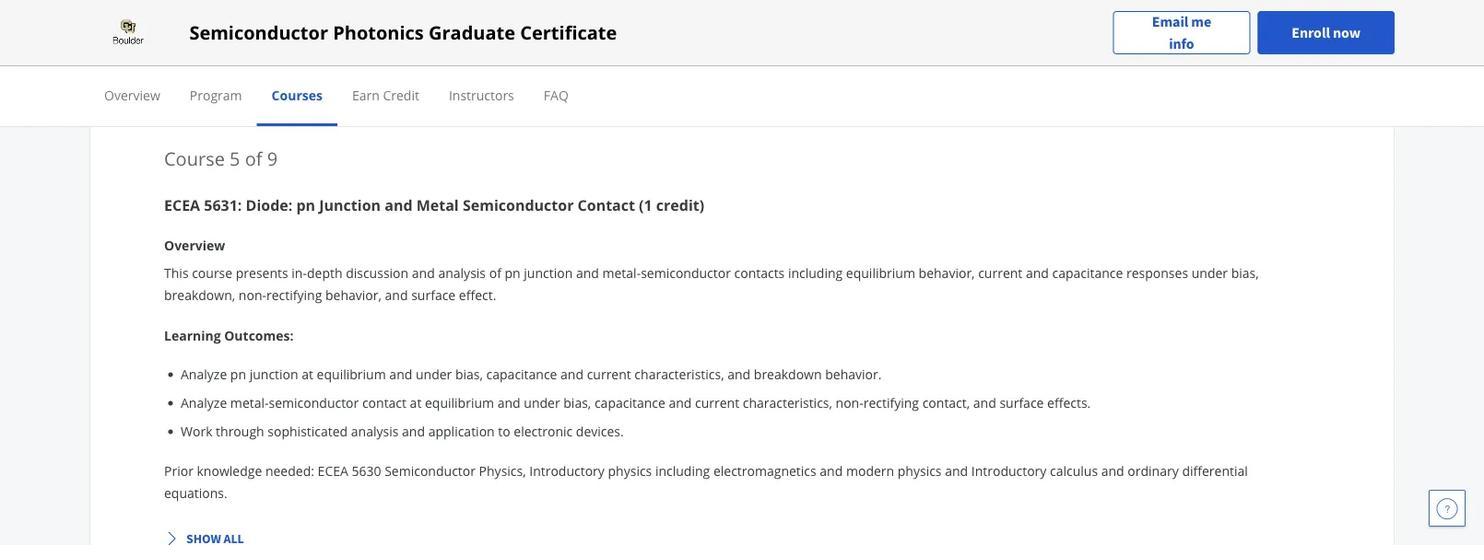 Task type: locate. For each thing, give the bounding box(es) containing it.
1 horizontal spatial equilibrium
[[425, 395, 494, 412]]

0 horizontal spatial behavior,
[[325, 286, 382, 304]]

rectifying
[[266, 286, 322, 304], [864, 395, 919, 412]]

1 vertical spatial non-
[[836, 395, 864, 412]]

course 5 of 9
[[164, 146, 278, 171]]

including inside prior knowledge needed: ecea 5630 semiconductor physics, introductory physics including electromagnetics and modern physics and introductory calculus and ordinary differential equations.
[[656, 462, 710, 480]]

0 vertical spatial including
[[788, 264, 843, 282]]

analysis down "contact"
[[351, 423, 399, 441]]

0 horizontal spatial current
[[587, 366, 631, 384]]

2 physics from the left
[[898, 462, 942, 480]]

physics down devices.
[[608, 462, 652, 480]]

0 vertical spatial characteristics,
[[635, 366, 724, 384]]

help center image
[[1437, 498, 1459, 520]]

introductory down electronic
[[530, 462, 605, 480]]

graduate
[[429, 20, 515, 45]]

1 horizontal spatial at
[[410, 395, 422, 412]]

2 analyze from the top
[[181, 395, 227, 412]]

2 vertical spatial bias,
[[564, 395, 591, 412]]

1 vertical spatial characteristics,
[[743, 395, 833, 412]]

enroll now button
[[1258, 11, 1395, 54]]

including
[[788, 264, 843, 282], [656, 462, 710, 480]]

capacitance up devices.
[[595, 395, 666, 412]]

analyze inside list item
[[181, 395, 227, 412]]

semiconductor
[[641, 264, 731, 282], [269, 395, 359, 412]]

1 horizontal spatial under
[[524, 395, 560, 412]]

bias, up application
[[455, 366, 483, 384]]

this
[[164, 264, 189, 282]]

enroll now
[[1292, 24, 1361, 42]]

under inside the this course presents in-depth discussion and analysis of pn junction and metal-semiconductor contacts including equilibrium behavior, current and capacitance responses under bias, breakdown, non-rectifying behavior, and surface effect.
[[1192, 264, 1228, 282]]

instructors
[[449, 86, 514, 104]]

credit
[[383, 86, 419, 104]]

capacitance
[[1053, 264, 1123, 282], [486, 366, 557, 384], [595, 395, 666, 412]]

0 horizontal spatial analysis
[[351, 423, 399, 441]]

1 horizontal spatial analysis
[[438, 264, 486, 282]]

1 vertical spatial ecea
[[318, 462, 348, 480]]

1 vertical spatial pn
[[505, 264, 521, 282]]

1 horizontal spatial ecea
[[318, 462, 348, 480]]

characteristics, inside list item
[[743, 395, 833, 412]]

1 vertical spatial current
[[587, 366, 631, 384]]

learning
[[164, 327, 221, 344]]

faq link
[[544, 86, 569, 104]]

ecea left 5631:
[[164, 195, 200, 215]]

introductory
[[530, 462, 605, 480], [972, 462, 1047, 480]]

2 horizontal spatial pn
[[505, 264, 521, 282]]

2 horizontal spatial bias,
[[1232, 264, 1259, 282]]

at right "contact"
[[410, 395, 422, 412]]

0 vertical spatial rectifying
[[266, 286, 322, 304]]

0 vertical spatial analyze
[[181, 366, 227, 384]]

under up application
[[416, 366, 452, 384]]

outcomes:
[[224, 327, 294, 344]]

1 horizontal spatial of
[[489, 264, 502, 282]]

0 horizontal spatial semiconductor
[[269, 395, 359, 412]]

0 horizontal spatial including
[[656, 462, 710, 480]]

current inside list item
[[587, 366, 631, 384]]

1 vertical spatial capacitance
[[486, 366, 557, 384]]

0 vertical spatial semiconductor
[[641, 264, 731, 282]]

including right "contacts"
[[788, 264, 843, 282]]

0 horizontal spatial overview
[[104, 86, 160, 104]]

2 horizontal spatial under
[[1192, 264, 1228, 282]]

in-
[[292, 264, 307, 282]]

analyze up work
[[181, 395, 227, 412]]

pn
[[296, 195, 315, 215], [505, 264, 521, 282], [230, 366, 246, 384]]

including down work through sophisticated analysis and application to electronic devices. list item
[[656, 462, 710, 480]]

semiconductor down credit)
[[641, 264, 731, 282]]

contact
[[578, 195, 635, 215]]

1 horizontal spatial current
[[695, 395, 740, 412]]

1 vertical spatial semiconductor
[[463, 195, 574, 215]]

0 vertical spatial analysis
[[438, 264, 486, 282]]

equilibrium
[[846, 264, 916, 282], [317, 366, 386, 384], [425, 395, 494, 412]]

1 vertical spatial bias,
[[455, 366, 483, 384]]

1 vertical spatial of
[[489, 264, 502, 282]]

analyze down learning
[[181, 366, 227, 384]]

contact
[[362, 395, 407, 412]]

0 vertical spatial non-
[[239, 286, 266, 304]]

0 vertical spatial behavior,
[[919, 264, 975, 282]]

rectifying down 'in-'
[[266, 286, 322, 304]]

1 vertical spatial surface
[[1000, 395, 1044, 412]]

1 horizontal spatial introductory
[[972, 462, 1047, 480]]

bias, up devices.
[[564, 395, 591, 412]]

analyze inside list item
[[181, 366, 227, 384]]

semiconductor right metal at the top
[[463, 195, 574, 215]]

0 vertical spatial junction
[[524, 264, 573, 282]]

0 horizontal spatial characteristics,
[[635, 366, 724, 384]]

(1
[[639, 195, 653, 215]]

semiconductor up courses link
[[189, 20, 328, 45]]

under up electronic
[[524, 395, 560, 412]]

1 horizontal spatial physics
[[898, 462, 942, 480]]

responses
[[1127, 264, 1189, 282]]

characteristics,
[[635, 366, 724, 384], [743, 395, 833, 412]]

of right 5
[[245, 146, 262, 171]]

analysis
[[438, 264, 486, 282], [351, 423, 399, 441]]

1 horizontal spatial semiconductor
[[641, 264, 731, 282]]

equilibrium inside list item
[[317, 366, 386, 384]]

contact,
[[923, 395, 970, 412]]

0 horizontal spatial physics
[[608, 462, 652, 480]]

work
[[181, 423, 213, 441]]

metal- inside list item
[[230, 395, 269, 412]]

0 vertical spatial current
[[979, 264, 1023, 282]]

semiconductor up sophisticated
[[269, 395, 359, 412]]

0 horizontal spatial metal-
[[230, 395, 269, 412]]

pn inside list item
[[230, 366, 246, 384]]

capacitance left responses
[[1053, 264, 1123, 282]]

semiconductor down 'work through sophisticated analysis and application to electronic devices.'
[[385, 462, 476, 480]]

now
[[1333, 24, 1361, 42]]

surface left effects.
[[1000, 395, 1044, 412]]

email
[[1152, 12, 1189, 31]]

under
[[1192, 264, 1228, 282], [416, 366, 452, 384], [524, 395, 560, 412]]

overview inside certificate menu element
[[104, 86, 160, 104]]

0 vertical spatial bias,
[[1232, 264, 1259, 282]]

1 horizontal spatial including
[[788, 264, 843, 282]]

bias,
[[1232, 264, 1259, 282], [455, 366, 483, 384], [564, 395, 591, 412]]

1 horizontal spatial behavior,
[[919, 264, 975, 282]]

2 vertical spatial under
[[524, 395, 560, 412]]

non-
[[239, 286, 266, 304], [836, 395, 864, 412]]

1 horizontal spatial non-
[[836, 395, 864, 412]]

1 horizontal spatial overview
[[164, 237, 225, 254]]

bias, right responses
[[1232, 264, 1259, 282]]

surface
[[411, 286, 456, 304], [1000, 395, 1044, 412]]

1 horizontal spatial junction
[[524, 264, 573, 282]]

metal-
[[603, 264, 641, 282], [230, 395, 269, 412]]

analyze for analyze metal-semiconductor contact at equilibrium and under bias, capacitance and current characteristics, non-rectifying contact, and surface effects.
[[181, 395, 227, 412]]

list
[[172, 365, 1287, 442]]

calculus
[[1050, 462, 1098, 480]]

physics
[[608, 462, 652, 480], [898, 462, 942, 480]]

equations.
[[164, 485, 228, 502]]

overview
[[104, 86, 160, 104], [164, 237, 225, 254]]

effect.
[[459, 286, 496, 304]]

1 vertical spatial analyze
[[181, 395, 227, 412]]

1 horizontal spatial pn
[[296, 195, 315, 215]]

semiconductor
[[189, 20, 328, 45], [463, 195, 574, 215], [385, 462, 476, 480]]

1 vertical spatial behavior,
[[325, 286, 382, 304]]

1 vertical spatial rectifying
[[864, 395, 919, 412]]

2 vertical spatial pn
[[230, 366, 246, 384]]

1 vertical spatial equilibrium
[[317, 366, 386, 384]]

1 vertical spatial at
[[410, 395, 422, 412]]

behavior,
[[919, 264, 975, 282], [325, 286, 382, 304]]

0 horizontal spatial introductory
[[530, 462, 605, 480]]

2 vertical spatial equilibrium
[[425, 395, 494, 412]]

0 vertical spatial at
[[302, 366, 313, 384]]

2 vertical spatial current
[[695, 395, 740, 412]]

2 vertical spatial capacitance
[[595, 395, 666, 412]]

of
[[245, 146, 262, 171], [489, 264, 502, 282]]

0 horizontal spatial surface
[[411, 286, 456, 304]]

1 horizontal spatial characteristics,
[[743, 395, 833, 412]]

1 vertical spatial analysis
[[351, 423, 399, 441]]

needed:
[[265, 462, 314, 480]]

prior
[[164, 462, 194, 480]]

0 vertical spatial surface
[[411, 286, 456, 304]]

program
[[190, 86, 242, 104]]

metal- inside the this course presents in-depth discussion and analysis of pn junction and metal-semiconductor contacts including equilibrium behavior, current and capacitance responses under bias, breakdown, non-rectifying behavior, and surface effect.
[[603, 264, 641, 282]]

overview down 'university of colorado boulder' image
[[104, 86, 160, 104]]

0 horizontal spatial rectifying
[[266, 286, 322, 304]]

2 vertical spatial semiconductor
[[385, 462, 476, 480]]

physics right modern
[[898, 462, 942, 480]]

2 horizontal spatial equilibrium
[[846, 264, 916, 282]]

equilibrium inside the this course presents in-depth discussion and analysis of pn junction and metal-semiconductor contacts including equilibrium behavior, current and capacitance responses under bias, breakdown, non-rectifying behavior, and surface effect.
[[846, 264, 916, 282]]

metal- down contact
[[603, 264, 641, 282]]

0 horizontal spatial junction
[[250, 366, 298, 384]]

under inside list item
[[416, 366, 452, 384]]

analyze pn junction at equilibrium and under bias, capacitance and current characteristics, and breakdown behavior.
[[181, 366, 882, 384]]

prior knowledge needed: ecea 5630 semiconductor physics, introductory physics including electromagnetics and modern physics and introductory calculus and ordinary differential equations.
[[164, 462, 1248, 502]]

2 horizontal spatial current
[[979, 264, 1023, 282]]

bias, inside the this course presents in-depth discussion and analysis of pn junction and metal-semiconductor contacts including equilibrium behavior, current and capacitance responses under bias, breakdown, non-rectifying behavior, and surface effect.
[[1232, 264, 1259, 282]]

contacts
[[734, 264, 785, 282]]

0 horizontal spatial pn
[[230, 366, 246, 384]]

junction
[[319, 195, 381, 215]]

0 horizontal spatial non-
[[239, 286, 266, 304]]

0 horizontal spatial ecea
[[164, 195, 200, 215]]

current inside the this course presents in-depth discussion and analysis of pn junction and metal-semiconductor contacts including equilibrium behavior, current and capacitance responses under bias, breakdown, non-rectifying behavior, and surface effect.
[[979, 264, 1023, 282]]

earn credit
[[352, 86, 419, 104]]

1 horizontal spatial bias,
[[564, 395, 591, 412]]

non- down 'presents'
[[239, 286, 266, 304]]

2 horizontal spatial capacitance
[[1053, 264, 1123, 282]]

ecea
[[164, 195, 200, 215], [318, 462, 348, 480]]

1 analyze from the top
[[181, 366, 227, 384]]

surface left effect.
[[411, 286, 456, 304]]

instructors link
[[449, 86, 514, 104]]

0 vertical spatial under
[[1192, 264, 1228, 282]]

1 vertical spatial under
[[416, 366, 452, 384]]

at inside list item
[[302, 366, 313, 384]]

analyze for analyze pn junction at equilibrium and under bias, capacitance and current characteristics, and breakdown behavior.
[[181, 366, 227, 384]]

non- down behavior.
[[836, 395, 864, 412]]

at up sophisticated
[[302, 366, 313, 384]]

0 vertical spatial capacitance
[[1053, 264, 1123, 282]]

email me info
[[1152, 12, 1212, 53]]

to
[[498, 423, 511, 441]]

0 horizontal spatial under
[[416, 366, 452, 384]]

0 horizontal spatial equilibrium
[[317, 366, 386, 384]]

breakdown,
[[164, 286, 235, 304]]

analyze metal-semiconductor contact at equilibrium and under bias, capacitance and current characteristics, non-rectifying contact, and surface effects. list item
[[181, 394, 1287, 413]]

program link
[[190, 86, 242, 104]]

rectifying down behavior.
[[864, 395, 919, 412]]

1 horizontal spatial capacitance
[[595, 395, 666, 412]]

1 vertical spatial including
[[656, 462, 710, 480]]

introductory left calculus
[[972, 462, 1047, 480]]

capacitance up to
[[486, 366, 557, 384]]

5630
[[352, 462, 381, 480]]

analysis up effect.
[[438, 264, 486, 282]]

1 vertical spatial semiconductor
[[269, 395, 359, 412]]

current
[[979, 264, 1023, 282], [587, 366, 631, 384], [695, 395, 740, 412]]

overview link
[[104, 86, 160, 104]]

0 horizontal spatial at
[[302, 366, 313, 384]]

metal- up through
[[230, 395, 269, 412]]

0 horizontal spatial capacitance
[[486, 366, 557, 384]]

courses
[[272, 86, 323, 104]]

ecea left 5630
[[318, 462, 348, 480]]

learning outcomes:
[[164, 327, 294, 344]]

1 horizontal spatial surface
[[1000, 395, 1044, 412]]

junction
[[524, 264, 573, 282], [250, 366, 298, 384]]

1 horizontal spatial rectifying
[[864, 395, 919, 412]]

characteristics, down breakdown
[[743, 395, 833, 412]]

at
[[302, 366, 313, 384], [410, 395, 422, 412]]

0 vertical spatial metal-
[[603, 264, 641, 282]]

0 vertical spatial overview
[[104, 86, 160, 104]]

1 horizontal spatial metal-
[[603, 264, 641, 282]]

under right responses
[[1192, 264, 1228, 282]]

0 horizontal spatial of
[[245, 146, 262, 171]]

0 horizontal spatial bias,
[[455, 366, 483, 384]]

1 vertical spatial metal-
[[230, 395, 269, 412]]

differential
[[1182, 462, 1248, 480]]

9
[[267, 146, 278, 171]]

physics,
[[479, 462, 526, 480]]

0 vertical spatial of
[[245, 146, 262, 171]]

0 vertical spatial equilibrium
[[846, 264, 916, 282]]

overview up course
[[164, 237, 225, 254]]

equilibrium inside list item
[[425, 395, 494, 412]]

1 vertical spatial junction
[[250, 366, 298, 384]]

characteristics, up analyze metal-semiconductor contact at equilibrium and under bias, capacitance and current characteristics, non-rectifying contact, and surface effects.
[[635, 366, 724, 384]]

capacitance inside the this course presents in-depth discussion and analysis of pn junction and metal-semiconductor contacts including equilibrium behavior, current and capacitance responses under bias, breakdown, non-rectifying behavior, and surface effect.
[[1053, 264, 1123, 282]]

of up effect.
[[489, 264, 502, 282]]



Task type: vqa. For each thing, say whether or not it's contained in the screenshot.
including in Prior knowledge needed: ECEA 5630 Semiconductor Physics, Introductory physics including electromagnetics and modern physics and Introductory calculus and ordinary differential equations.
yes



Task type: describe. For each thing, give the bounding box(es) containing it.
earn credit link
[[352, 86, 419, 104]]

5631:
[[204, 195, 242, 215]]

rectifying inside the this course presents in-depth discussion and analysis of pn junction and metal-semiconductor contacts including equilibrium behavior, current and capacitance responses under bias, breakdown, non-rectifying behavior, and surface effect.
[[266, 286, 322, 304]]

rectifying inside list item
[[864, 395, 919, 412]]

analysis inside the this course presents in-depth discussion and analysis of pn junction and metal-semiconductor contacts including equilibrium behavior, current and capacitance responses under bias, breakdown, non-rectifying behavior, and surface effect.
[[438, 264, 486, 282]]

effects.
[[1048, 395, 1091, 412]]

1 vertical spatial overview
[[164, 237, 225, 254]]

junction inside the this course presents in-depth discussion and analysis of pn junction and metal-semiconductor contacts including equilibrium behavior, current and capacitance responses under bias, breakdown, non-rectifying behavior, and surface effect.
[[524, 264, 573, 282]]

discussion
[[346, 264, 409, 282]]

pn inside the this course presents in-depth discussion and analysis of pn junction and metal-semiconductor contacts including equilibrium behavior, current and capacitance responses under bias, breakdown, non-rectifying behavior, and surface effect.
[[505, 264, 521, 282]]

faq
[[544, 86, 569, 104]]

presents
[[236, 264, 288, 282]]

knowledge
[[197, 462, 262, 480]]

course
[[192, 264, 233, 282]]

diode:
[[246, 195, 293, 215]]

work through sophisticated analysis and application to electronic devices. list item
[[181, 422, 1287, 442]]

1 physics from the left
[[608, 462, 652, 480]]

university of colorado boulder image
[[89, 18, 167, 47]]

list containing analyze pn junction at equilibrium and under bias, capacitance and current characteristics, and breakdown behavior.
[[172, 365, 1287, 442]]

surface inside list item
[[1000, 395, 1044, 412]]

capacitance inside list item
[[486, 366, 557, 384]]

ordinary
[[1128, 462, 1179, 480]]

analyze metal-semiconductor contact at equilibrium and under bias, capacitance and current characteristics, non-rectifying contact, and surface effects.
[[181, 395, 1091, 412]]

characteristics, inside list item
[[635, 366, 724, 384]]

ecea inside prior knowledge needed: ecea 5630 semiconductor physics, introductory physics including electromagnetics and modern physics and introductory calculus and ordinary differential equations.
[[318, 462, 348, 480]]

electronic
[[514, 423, 573, 441]]

non- inside the this course presents in-depth discussion and analysis of pn junction and metal-semiconductor contacts including equilibrium behavior, current and capacitance responses under bias, breakdown, non-rectifying behavior, and surface effect.
[[239, 286, 266, 304]]

bias, inside list item
[[564, 395, 591, 412]]

courses link
[[272, 86, 323, 104]]

email me info button
[[1113, 11, 1251, 55]]

breakdown
[[754, 366, 822, 384]]

devices.
[[576, 423, 624, 441]]

me
[[1192, 12, 1212, 31]]

certificate menu element
[[89, 66, 1395, 126]]

work through sophisticated analysis and application to electronic devices.
[[181, 423, 624, 441]]

surface inside the this course presents in-depth discussion and analysis of pn junction and metal-semiconductor contacts including equilibrium behavior, current and capacitance responses under bias, breakdown, non-rectifying behavior, and surface effect.
[[411, 286, 456, 304]]

this course presents in-depth discussion and analysis of pn junction and metal-semiconductor contacts including equilibrium behavior, current and capacitance responses under bias, breakdown, non-rectifying behavior, and surface effect.
[[164, 264, 1259, 304]]

earn
[[352, 86, 380, 104]]

certificate
[[520, 20, 617, 45]]

through
[[216, 423, 264, 441]]

at inside list item
[[410, 395, 422, 412]]

credit)
[[656, 195, 705, 215]]

depth
[[307, 264, 343, 282]]

modern
[[846, 462, 895, 480]]

metal
[[417, 195, 459, 215]]

electromagnetics
[[714, 462, 817, 480]]

including inside the this course presents in-depth discussion and analysis of pn junction and metal-semiconductor contacts including equilibrium behavior, current and capacitance responses under bias, breakdown, non-rectifying behavior, and surface effect.
[[788, 264, 843, 282]]

0 vertical spatial pn
[[296, 195, 315, 215]]

application
[[428, 423, 495, 441]]

0 vertical spatial semiconductor
[[189, 20, 328, 45]]

current inside list item
[[695, 395, 740, 412]]

enroll
[[1292, 24, 1330, 42]]

5
[[230, 146, 240, 171]]

semiconductor photonics graduate certificate
[[189, 20, 617, 45]]

semiconductor inside prior knowledge needed: ecea 5630 semiconductor physics, introductory physics including electromagnetics and modern physics and introductory calculus and ordinary differential equations.
[[385, 462, 476, 480]]

semiconductor inside the this course presents in-depth discussion and analysis of pn junction and metal-semiconductor contacts including equilibrium behavior, current and capacitance responses under bias, breakdown, non-rectifying behavior, and surface effect.
[[641, 264, 731, 282]]

1 introductory from the left
[[530, 462, 605, 480]]

analyze pn junction at equilibrium and under bias, capacitance and current characteristics, and breakdown behavior. list item
[[181, 365, 1287, 385]]

photonics
[[333, 20, 424, 45]]

of inside the this course presents in-depth discussion and analysis of pn junction and metal-semiconductor contacts including equilibrium behavior, current and capacitance responses under bias, breakdown, non-rectifying behavior, and surface effect.
[[489, 264, 502, 282]]

bias, inside list item
[[455, 366, 483, 384]]

behavior.
[[825, 366, 882, 384]]

ecea 5631: diode: pn junction and metal semiconductor contact (1 credit)
[[164, 195, 705, 215]]

2 introductory from the left
[[972, 462, 1047, 480]]

non- inside list item
[[836, 395, 864, 412]]

capacitance inside list item
[[595, 395, 666, 412]]

info
[[1169, 35, 1195, 53]]

analysis inside work through sophisticated analysis and application to electronic devices. list item
[[351, 423, 399, 441]]

junction inside analyze pn junction at equilibrium and under bias, capacitance and current characteristics, and breakdown behavior. list item
[[250, 366, 298, 384]]

sophisticated
[[268, 423, 348, 441]]

0 vertical spatial ecea
[[164, 195, 200, 215]]

course
[[164, 146, 225, 171]]

semiconductor inside list item
[[269, 395, 359, 412]]

under inside list item
[[524, 395, 560, 412]]



